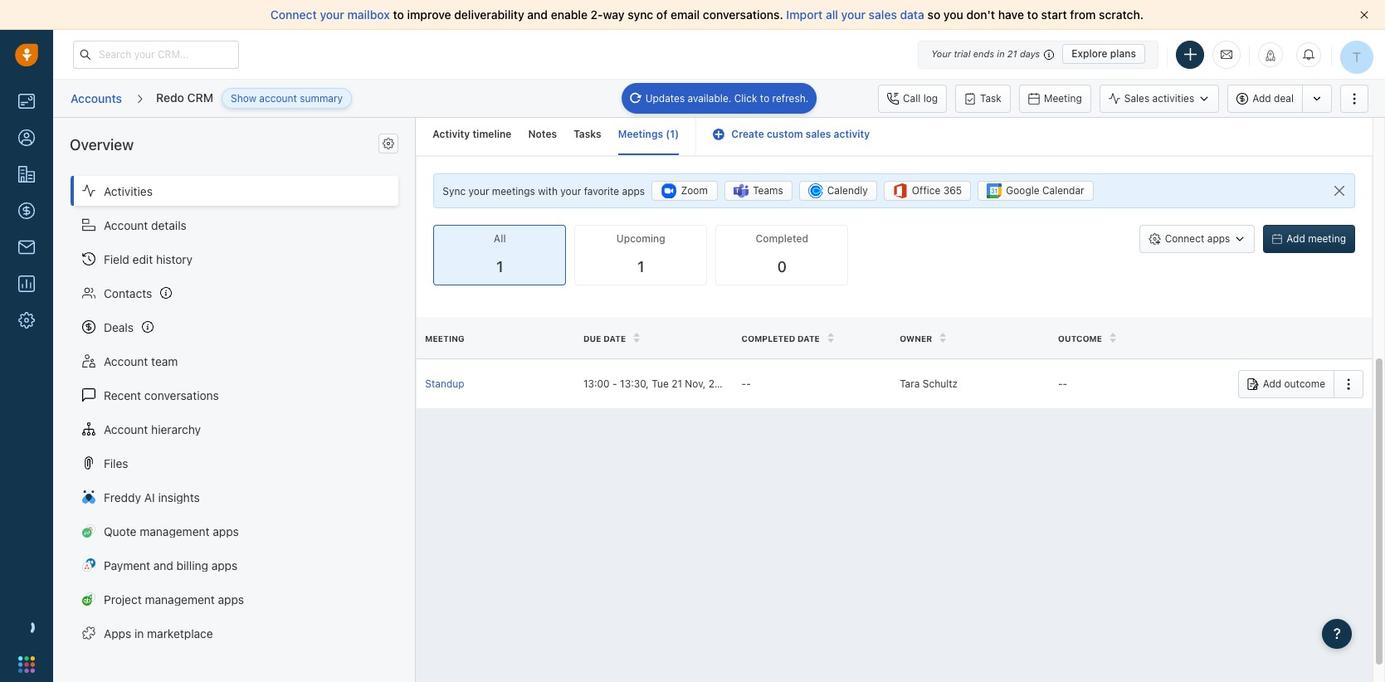 Task type: vqa. For each thing, say whether or not it's contained in the screenshot.
Press Space To Select This Row. row containing Spector Calista (sample)
no



Task type: locate. For each thing, give the bounding box(es) containing it.
0 horizontal spatial date
[[604, 334, 626, 344]]

apps
[[622, 185, 645, 197], [1207, 233, 1230, 245], [213, 524, 239, 538], [211, 558, 238, 572], [218, 592, 244, 606]]

meeting inside button
[[1044, 92, 1082, 104]]

13:00
[[583, 378, 610, 390]]

1 vertical spatial 21
[[672, 378, 682, 390]]

improve
[[407, 7, 451, 22]]

account
[[104, 218, 148, 232], [104, 354, 148, 368], [104, 422, 148, 436]]

freddy ai insights
[[104, 490, 200, 504]]

management up marketplace
[[145, 592, 215, 606]]

add left outcome
[[1263, 377, 1281, 390]]

add deal
[[1252, 92, 1294, 104]]

your
[[320, 7, 344, 22], [841, 7, 866, 22], [468, 185, 489, 197], [560, 185, 581, 197]]

office 365 button
[[884, 181, 971, 201]]

1 vertical spatial and
[[153, 558, 173, 572]]

3 account from the top
[[104, 422, 148, 436]]

account down activities
[[104, 218, 148, 232]]

1 vertical spatial add
[[1287, 233, 1305, 245]]

-- down outcome
[[1058, 378, 1067, 390]]

0 horizontal spatial --
[[742, 378, 751, 390]]

of
[[656, 7, 668, 22]]

insights
[[158, 490, 200, 504]]

1 horizontal spatial meeting
[[1044, 92, 1082, 104]]

your right with in the left of the page
[[560, 185, 581, 197]]

notes
[[528, 128, 557, 140]]

management for quote
[[140, 524, 210, 538]]

0 vertical spatial in
[[997, 48, 1005, 59]]

explore plans
[[1072, 47, 1136, 60]]

0 vertical spatial 21
[[1007, 48, 1017, 59]]

have
[[998, 7, 1024, 22]]

0 horizontal spatial 1
[[496, 258, 503, 275]]

0 vertical spatial completed
[[756, 232, 808, 245]]

to right click
[[760, 92, 769, 104]]

add meeting
[[1287, 233, 1346, 245]]

freshworks switcher image
[[18, 656, 35, 673]]

sales activities button
[[1099, 84, 1228, 112], [1099, 84, 1219, 112]]

Search your CRM... text field
[[73, 40, 239, 68]]

updates available. click to refresh. link
[[621, 83, 817, 113]]

1 horizontal spatial 1
[[637, 258, 644, 275]]

explore plans link
[[1062, 44, 1145, 64]]

due
[[583, 334, 601, 344]]

show account summary
[[231, 92, 343, 104]]

1 account from the top
[[104, 218, 148, 232]]

3 - from the left
[[746, 378, 751, 390]]

1 vertical spatial completed
[[742, 334, 795, 344]]

data
[[900, 7, 924, 22]]

1 date from the left
[[604, 334, 626, 344]]

your right sync
[[468, 185, 489, 197]]

favorite
[[584, 185, 619, 197]]

completed for completed
[[756, 232, 808, 245]]

meeting down explore
[[1044, 92, 1082, 104]]

add for add meeting
[[1287, 233, 1305, 245]]

connect for connect apps
[[1165, 233, 1204, 245]]

1 for all
[[496, 258, 503, 275]]

conversations
[[144, 388, 219, 402]]

create
[[731, 128, 764, 140]]

sales left activity at the top
[[806, 128, 831, 140]]

completed down 0
[[742, 334, 795, 344]]

redo
[[156, 90, 184, 104]]

don't
[[966, 7, 995, 22]]

marketplace
[[147, 626, 213, 640]]

0 vertical spatial meeting
[[1044, 92, 1082, 104]]

email
[[671, 7, 700, 22]]

task
[[980, 92, 1002, 104]]

0 vertical spatial add
[[1252, 92, 1271, 104]]

activity
[[834, 128, 870, 140]]

payment and billing apps
[[104, 558, 238, 572]]

accounts link
[[70, 85, 123, 111]]

account down recent
[[104, 422, 148, 436]]

to for improve
[[393, 7, 404, 22]]

0 horizontal spatial 21
[[672, 378, 682, 390]]

0 horizontal spatial meeting
[[425, 333, 464, 343]]

2 -- from the left
[[1058, 378, 1067, 390]]

management for project
[[145, 592, 215, 606]]

1 horizontal spatial --
[[1058, 378, 1067, 390]]

add inside button
[[1263, 377, 1281, 390]]

1 vertical spatial account
[[104, 354, 148, 368]]

quote management apps
[[104, 524, 239, 538]]

1 down all
[[496, 258, 503, 275]]

call log button
[[878, 84, 947, 112]]

and left enable
[[527, 7, 548, 22]]

21 for in
[[1007, 48, 1017, 59]]

quote
[[104, 524, 137, 538]]

0 vertical spatial connect
[[270, 7, 317, 22]]

start
[[1041, 7, 1067, 22]]

1
[[670, 128, 675, 140], [496, 258, 503, 275], [637, 258, 644, 275]]

to right mailbox
[[393, 7, 404, 22]]

account team
[[104, 354, 178, 368]]

in right ends
[[997, 48, 1005, 59]]

with
[[538, 185, 558, 197]]

1 - from the left
[[612, 378, 617, 390]]

1 horizontal spatial date
[[797, 334, 820, 344]]

1 vertical spatial sales
[[806, 128, 831, 140]]

completed for completed date
[[742, 334, 795, 344]]

0 horizontal spatial in
[[134, 626, 144, 640]]

your
[[931, 48, 951, 59]]

add left meeting
[[1287, 233, 1305, 245]]

refresh.
[[772, 92, 809, 104]]

0 horizontal spatial to
[[393, 7, 404, 22]]

1 horizontal spatial and
[[527, 7, 548, 22]]

meeting up standup
[[425, 333, 464, 343]]

accounts
[[71, 91, 122, 105]]

1 horizontal spatial sales
[[869, 7, 897, 22]]

add outcome button
[[1238, 370, 1334, 398]]

project
[[104, 592, 142, 606]]

add left deal
[[1252, 92, 1271, 104]]

contacts
[[104, 286, 152, 300]]

and
[[527, 7, 548, 22], [153, 558, 173, 572]]

1 vertical spatial management
[[145, 592, 215, 606]]

account up recent
[[104, 354, 148, 368]]

1 vertical spatial connect
[[1165, 233, 1204, 245]]

to left "start"
[[1027, 7, 1038, 22]]

field
[[104, 252, 129, 266]]

enable
[[551, 7, 588, 22]]

all
[[494, 232, 506, 245]]

activities
[[1152, 92, 1194, 104]]

1 down upcoming
[[637, 258, 644, 275]]

scratch.
[[1099, 7, 1144, 22]]

in right apps
[[134, 626, 144, 640]]

0 horizontal spatial and
[[153, 558, 173, 572]]

1 horizontal spatial connect
[[1165, 233, 1204, 245]]

outcome
[[1058, 334, 1102, 344]]

0 vertical spatial management
[[140, 524, 210, 538]]

redo crm
[[156, 90, 213, 104]]

-
[[612, 378, 617, 390], [742, 378, 746, 390], [746, 378, 751, 390], [1058, 378, 1063, 390], [1063, 378, 1067, 390]]

2 date from the left
[[797, 334, 820, 344]]

0 horizontal spatial connect
[[270, 7, 317, 22]]

details
[[151, 218, 187, 232]]

completed
[[756, 232, 808, 245], [742, 334, 795, 344]]

21 right tue
[[672, 378, 682, 390]]

ai
[[144, 490, 155, 504]]

office
[[912, 184, 940, 197]]

1 horizontal spatial in
[[997, 48, 1005, 59]]

connect apps button
[[1139, 225, 1255, 253], [1139, 225, 1255, 253]]

1 horizontal spatial to
[[760, 92, 769, 104]]

1 right meetings
[[670, 128, 675, 140]]

sync
[[443, 185, 466, 197]]

21 left days
[[1007, 48, 1017, 59]]

completed up 0
[[756, 232, 808, 245]]

in
[[997, 48, 1005, 59], [134, 626, 144, 640]]

sync
[[628, 7, 653, 22]]

to for refresh.
[[760, 92, 769, 104]]

trial
[[954, 48, 971, 59]]

add meeting button
[[1263, 225, 1355, 253]]

2 account from the top
[[104, 354, 148, 368]]

date
[[604, 334, 626, 344], [797, 334, 820, 344]]

0 vertical spatial account
[[104, 218, 148, 232]]

2 vertical spatial add
[[1263, 377, 1281, 390]]

and left billing
[[153, 558, 173, 572]]

2 vertical spatial account
[[104, 422, 148, 436]]

0 vertical spatial and
[[527, 7, 548, 22]]

log
[[923, 92, 938, 104]]

sales left the data
[[869, 7, 897, 22]]

1 horizontal spatial 21
[[1007, 48, 1017, 59]]

management up payment and billing apps
[[140, 524, 210, 538]]

days
[[1020, 48, 1040, 59]]

0 vertical spatial sales
[[869, 7, 897, 22]]

conversations.
[[703, 7, 783, 22]]

account
[[259, 92, 297, 104]]

365
[[943, 184, 962, 197]]

teams
[[753, 184, 783, 197]]

google
[[1006, 184, 1039, 197]]

(
[[666, 128, 670, 140]]

-- right 2023
[[742, 378, 751, 390]]

nov,
[[685, 378, 706, 390]]

date for completed date
[[797, 334, 820, 344]]



Task type: describe. For each thing, give the bounding box(es) containing it.
connect apps
[[1165, 233, 1230, 245]]

way
[[603, 7, 625, 22]]

sync your meetings with your favorite apps
[[443, 185, 645, 197]]

your right all
[[841, 7, 866, 22]]

plans
[[1110, 47, 1136, 60]]

close image
[[1360, 11, 1368, 19]]

1 -- from the left
[[742, 378, 751, 390]]

mailbox
[[347, 7, 390, 22]]

available.
[[688, 92, 731, 104]]

upcoming
[[616, 232, 665, 245]]

deal
[[1274, 92, 1294, 104]]

hierarchy
[[151, 422, 201, 436]]

email image
[[1221, 47, 1232, 61]]

teams button
[[725, 181, 792, 201]]

5 - from the left
[[1063, 378, 1067, 390]]

2 - from the left
[[742, 378, 746, 390]]

2 horizontal spatial 1
[[670, 128, 675, 140]]

meetings
[[492, 185, 535, 197]]

due date
[[583, 334, 626, 344]]

activity
[[433, 128, 470, 140]]

add for add outcome
[[1263, 377, 1281, 390]]

sales
[[1124, 92, 1150, 104]]

activity timeline
[[433, 128, 512, 140]]

ends
[[973, 48, 994, 59]]

1 vertical spatial in
[[134, 626, 144, 640]]

add for add deal
[[1252, 92, 1271, 104]]

task button
[[955, 84, 1011, 112]]

freddy
[[104, 490, 141, 504]]

team
[[151, 354, 178, 368]]

1 vertical spatial meeting
[[425, 333, 464, 343]]

meeting
[[1308, 233, 1346, 245]]

date for due date
[[604, 334, 626, 344]]

meetings ( 1 )
[[618, 128, 679, 140]]

billing
[[176, 558, 208, 572]]

2023
[[708, 378, 733, 390]]

custom
[[767, 128, 803, 140]]

1 for upcoming
[[637, 258, 644, 275]]

account details
[[104, 218, 187, 232]]

google calendar
[[1006, 184, 1084, 197]]

2-
[[591, 7, 603, 22]]

google calendar button
[[978, 181, 1093, 201]]

your left mailbox
[[320, 7, 344, 22]]

)
[[675, 128, 679, 140]]

2 horizontal spatial to
[[1027, 7, 1038, 22]]

connect your mailbox to improve deliverability and enable 2-way sync of email conversations. import all your sales data so you don't have to start from scratch.
[[270, 7, 1144, 22]]

call log
[[903, 92, 938, 104]]

click
[[734, 92, 757, 104]]

office 365
[[912, 184, 962, 197]]

mng settings image
[[383, 137, 394, 149]]

outcome
[[1284, 377, 1325, 390]]

calendly
[[827, 184, 868, 197]]

tara
[[900, 378, 920, 390]]

updates available. click to refresh.
[[645, 92, 809, 104]]

field edit history
[[104, 252, 193, 266]]

add deal button
[[1228, 84, 1302, 112]]

history
[[156, 252, 193, 266]]

create custom sales activity link
[[713, 128, 870, 140]]

activities
[[104, 184, 153, 198]]

schultz
[[923, 378, 958, 390]]

connect for connect your mailbox to improve deliverability and enable 2-way sync of email conversations. import all your sales data so you don't have to start from scratch.
[[270, 7, 317, 22]]

account for account team
[[104, 354, 148, 368]]

project management apps
[[104, 592, 244, 606]]

standup
[[425, 378, 464, 390]]

summary
[[300, 92, 343, 104]]

account hierarchy
[[104, 422, 201, 436]]

0
[[777, 258, 787, 275]]

timeline
[[473, 128, 512, 140]]

account for account details
[[104, 218, 148, 232]]

edit
[[132, 252, 153, 266]]

recent conversations
[[104, 388, 219, 402]]

call
[[903, 92, 921, 104]]

calendly button
[[799, 181, 877, 201]]

files
[[104, 456, 128, 470]]

meetings
[[618, 128, 663, 140]]

4 - from the left
[[1058, 378, 1063, 390]]

all
[[826, 7, 838, 22]]

tara schultz
[[900, 378, 958, 390]]

create custom sales activity
[[731, 128, 870, 140]]

21 for tue
[[672, 378, 682, 390]]

13:30,
[[620, 378, 649, 390]]

13:00 - 13:30, tue 21 nov, 2023
[[583, 378, 733, 390]]

zoom
[[681, 184, 708, 197]]

you
[[943, 7, 963, 22]]

meeting button
[[1019, 84, 1091, 112]]

zoom button
[[652, 181, 718, 201]]

tue
[[652, 378, 669, 390]]

payment
[[104, 558, 150, 572]]

0 horizontal spatial sales
[[806, 128, 831, 140]]

overview
[[70, 136, 134, 154]]

from
[[1070, 7, 1096, 22]]

account for account hierarchy
[[104, 422, 148, 436]]



